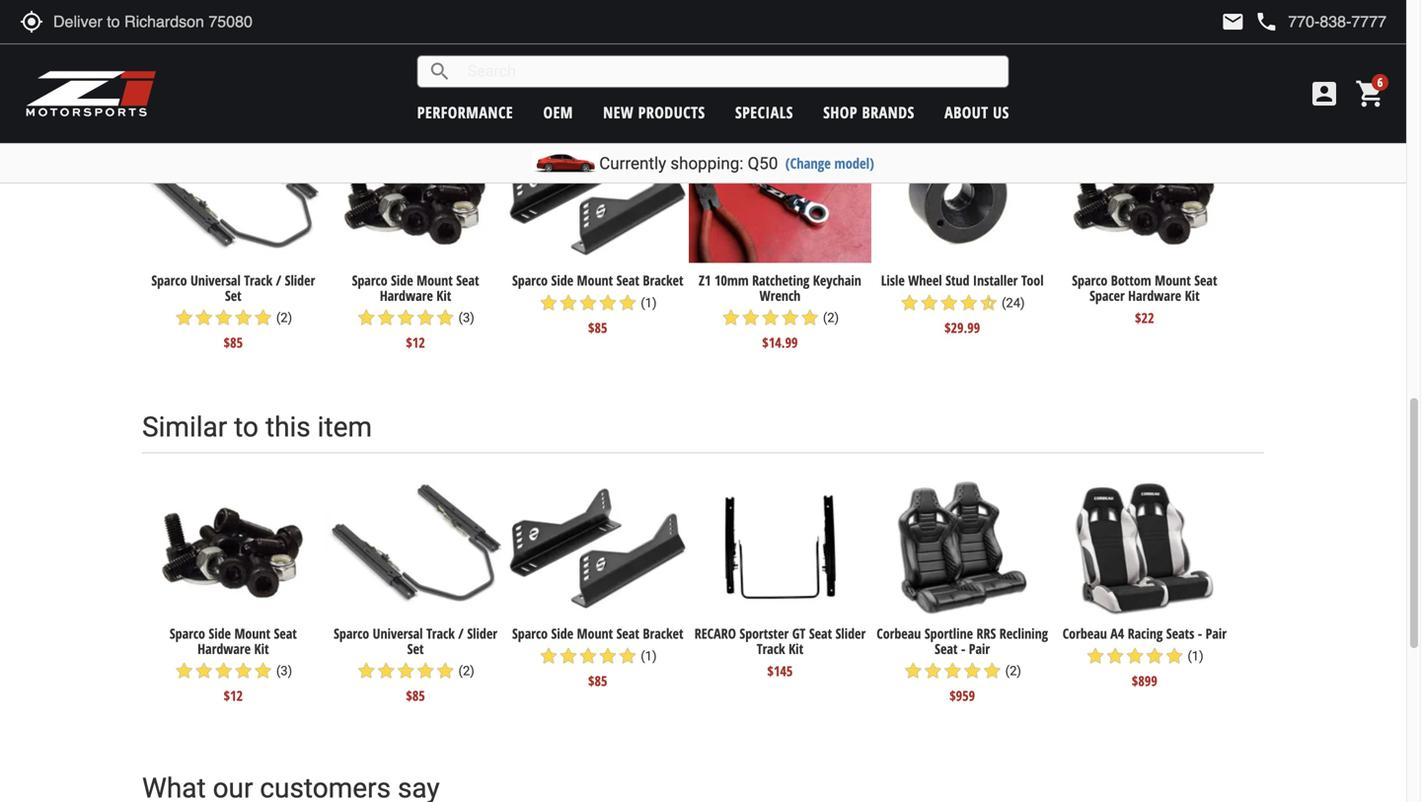 Task type: vqa. For each thing, say whether or not it's contained in the screenshot.
'Z'
no



Task type: locate. For each thing, give the bounding box(es) containing it.
2 sparco side mount seat bracket star star star star star (1) $85 from the top
[[512, 624, 684, 690]]

0 vertical spatial universal
[[191, 271, 241, 290]]

hardware
[[380, 286, 433, 305], [1129, 286, 1182, 305], [198, 640, 251, 658]]

recaro
[[695, 624, 737, 643]]

0 horizontal spatial item
[[318, 411, 372, 444]]

slider
[[285, 271, 315, 290], [467, 624, 498, 643], [836, 624, 866, 643]]

...
[[743, 58, 765, 90]]

shopping:
[[671, 154, 744, 173]]

1 horizontal spatial sparco side mount seat hardware kit star star star star star (3) $12
[[352, 271, 479, 352]]

bought
[[342, 58, 428, 90]]

/
[[276, 271, 282, 290], [458, 624, 464, 643]]

1 vertical spatial bracket
[[643, 624, 684, 643]]

1 horizontal spatial /
[[458, 624, 464, 643]]

specials
[[736, 102, 794, 123]]

currently shopping: q50 (change model)
[[600, 154, 875, 173]]

universal
[[191, 271, 241, 290], [373, 624, 423, 643]]

performance
[[417, 102, 514, 123]]

phone link
[[1255, 10, 1387, 34]]

1 horizontal spatial slider
[[467, 624, 498, 643]]

this
[[435, 58, 481, 90], [266, 411, 311, 444]]

about us link
[[945, 102, 1010, 123]]

sparco side mount seat bracket star star star star star (1) $85 for star
[[512, 271, 684, 337]]

(3)
[[459, 311, 475, 326], [276, 664, 292, 679]]

products
[[638, 102, 706, 123]]

bottom
[[1112, 271, 1152, 290]]

sparco side mount seat hardware kit star star star star star (3) $12
[[352, 271, 479, 352], [170, 624, 297, 706]]

lisle wheel stud installer tool star star star star star_half (24) $29.99
[[881, 271, 1044, 337]]

wrench
[[760, 286, 801, 305]]

seat
[[456, 271, 479, 290], [617, 271, 640, 290], [1195, 271, 1218, 290], [274, 624, 297, 643], [617, 624, 640, 643], [809, 624, 832, 643], [935, 640, 958, 658]]

a4
[[1111, 624, 1125, 643]]

purchased
[[607, 58, 737, 90]]

0 vertical spatial bracket
[[643, 271, 684, 290]]

1 horizontal spatial pair
[[1206, 624, 1227, 643]]

0 vertical spatial set
[[225, 286, 242, 305]]

2 horizontal spatial hardware
[[1129, 286, 1182, 305]]

(1) inside corbeau a4 racing seats - pair star star star star star (1) $899
[[1188, 649, 1204, 664]]

new products
[[603, 102, 706, 123]]

new products link
[[603, 102, 706, 123]]

bracket left recaro
[[643, 624, 684, 643]]

0 vertical spatial item
[[487, 58, 542, 90]]

10mm
[[715, 271, 749, 290]]

hardware inside sparco bottom mount seat spacer hardware kit $22
[[1129, 286, 1182, 305]]

bracket left z1
[[643, 271, 684, 290]]

pair left the reclining
[[969, 640, 991, 658]]

0 horizontal spatial corbeau
[[877, 624, 922, 643]]

1 vertical spatial sparco side mount seat bracket star star star star star (1) $85
[[512, 624, 684, 690]]

side
[[391, 271, 413, 290], [551, 271, 574, 290], [209, 624, 231, 643], [551, 624, 574, 643]]

1 vertical spatial /
[[458, 624, 464, 643]]

0 vertical spatial sparco side mount seat hardware kit star star star star star (3) $12
[[352, 271, 479, 352]]

lisle
[[881, 271, 905, 290]]

set
[[225, 286, 242, 305], [407, 640, 424, 658]]

brands
[[863, 102, 915, 123]]

seat inside "corbeau sportline rrs reclining seat - pair star star star star star (2) $959"
[[935, 640, 958, 658]]

search
[[428, 60, 452, 83]]

$14.99
[[763, 333, 798, 352]]

corbeau
[[877, 624, 922, 643], [1063, 624, 1108, 643]]

this up performance
[[435, 58, 481, 90]]

customers
[[142, 58, 277, 90]]

- left the rrs
[[962, 640, 966, 658]]

0 vertical spatial sparco universal track / slider set star star star star star (2) $85
[[151, 271, 315, 352]]

0 vertical spatial (3)
[[459, 311, 475, 326]]

corbeau left a4
[[1063, 624, 1108, 643]]

pair inside corbeau a4 racing seats - pair star star star star star (1) $899
[[1206, 624, 1227, 643]]

2 horizontal spatial track
[[757, 640, 786, 658]]

(2)
[[276, 311, 292, 326], [823, 311, 839, 326], [459, 664, 475, 679], [1006, 664, 1022, 679]]

corbeau inside corbeau a4 racing seats - pair star star star star star (1) $899
[[1063, 624, 1108, 643]]

mount
[[417, 271, 453, 290], [577, 271, 613, 290], [1155, 271, 1192, 290], [234, 624, 271, 643], [577, 624, 613, 643]]

- inside "corbeau sportline rrs reclining seat - pair star star star star star (2) $959"
[[962, 640, 966, 658]]

pair right seats
[[1206, 624, 1227, 643]]

corbeau inside "corbeau sportline rrs reclining seat - pair star star star star star (2) $959"
[[877, 624, 922, 643]]

2 corbeau from the left
[[1063, 624, 1108, 643]]

bracket for track
[[643, 624, 684, 643]]

1 horizontal spatial corbeau
[[1063, 624, 1108, 643]]

1 horizontal spatial hardware
[[380, 286, 433, 305]]

1 horizontal spatial set
[[407, 640, 424, 658]]

item
[[487, 58, 542, 90], [318, 411, 372, 444]]

wheel
[[909, 271, 943, 290]]

1 vertical spatial (3)
[[276, 664, 292, 679]]

this right to
[[266, 411, 311, 444]]

track
[[244, 271, 273, 290], [427, 624, 455, 643], [757, 640, 786, 658]]

$85
[[589, 318, 608, 337], [224, 333, 243, 352], [589, 672, 608, 690], [406, 687, 425, 706]]

sparco inside sparco bottom mount seat spacer hardware kit $22
[[1073, 271, 1108, 290]]

1 horizontal spatial -
[[1198, 624, 1203, 643]]

1 horizontal spatial $12
[[406, 333, 425, 352]]

corbeau left sportline
[[877, 624, 922, 643]]

1 vertical spatial this
[[266, 411, 311, 444]]

pair inside "corbeau sportline rrs reclining seat - pair star star star star star (2) $959"
[[969, 640, 991, 658]]

(change
[[786, 154, 831, 173]]

0 vertical spatial this
[[435, 58, 481, 90]]

1 vertical spatial sparco universal track / slider set star star star star star (2) $85
[[334, 624, 498, 706]]

pair
[[1206, 624, 1227, 643], [969, 640, 991, 658]]

1 bracket from the top
[[643, 271, 684, 290]]

corbeau for pair
[[877, 624, 922, 643]]

shop brands link
[[824, 102, 915, 123]]

rrs
[[977, 624, 997, 643]]

1 sparco side mount seat bracket star star star star star (1) $85 from the top
[[512, 271, 684, 337]]

sparco universal track / slider set star star star star star (2) $85
[[151, 271, 315, 352], [334, 624, 498, 706]]

also
[[549, 58, 601, 90]]

us
[[993, 102, 1010, 123]]

item right to
[[318, 411, 372, 444]]

item left also
[[487, 58, 542, 90]]

account_box link
[[1304, 78, 1346, 110]]

bracket
[[643, 271, 684, 290], [643, 624, 684, 643]]

1 horizontal spatial universal
[[373, 624, 423, 643]]

1 corbeau from the left
[[877, 624, 922, 643]]

tool
[[1022, 271, 1044, 290]]

kit
[[437, 286, 452, 305], [1185, 286, 1200, 305], [254, 640, 269, 658], [789, 640, 804, 658]]

0 horizontal spatial sparco side mount seat hardware kit star star star star star (3) $12
[[170, 624, 297, 706]]

- right seats
[[1198, 624, 1203, 643]]

0 horizontal spatial -
[[962, 640, 966, 658]]

sparco
[[151, 271, 187, 290], [352, 271, 388, 290], [512, 271, 548, 290], [1073, 271, 1108, 290], [170, 624, 205, 643], [334, 624, 369, 643], [512, 624, 548, 643]]

shopping_cart link
[[1351, 78, 1387, 110]]

star
[[539, 293, 559, 313], [559, 293, 579, 313], [579, 293, 598, 313], [598, 293, 618, 313], [618, 293, 638, 313], [900, 293, 920, 313], [920, 293, 940, 313], [940, 293, 960, 313], [960, 293, 979, 313], [174, 308, 194, 328], [194, 308, 214, 328], [214, 308, 234, 328], [234, 308, 253, 328], [253, 308, 273, 328], [357, 308, 377, 328], [377, 308, 396, 328], [396, 308, 416, 328], [416, 308, 436, 328], [436, 308, 455, 328], [722, 308, 741, 328], [741, 308, 761, 328], [761, 308, 781, 328], [781, 308, 800, 328], [800, 308, 820, 328], [539, 647, 559, 666], [559, 647, 579, 666], [579, 647, 598, 666], [598, 647, 618, 666], [618, 647, 638, 666], [1086, 647, 1106, 666], [1106, 647, 1126, 666], [1126, 647, 1145, 666], [1145, 647, 1165, 666], [1165, 647, 1185, 666], [174, 662, 194, 682], [194, 662, 214, 682], [214, 662, 234, 682], [234, 662, 253, 682], [253, 662, 273, 682], [357, 662, 377, 682], [377, 662, 396, 682], [396, 662, 416, 682], [416, 662, 436, 682], [436, 662, 455, 682], [904, 662, 924, 682], [924, 662, 943, 682], [943, 662, 963, 682], [963, 662, 983, 682], [983, 662, 1003, 682]]

-
[[1198, 624, 1203, 643], [962, 640, 966, 658]]

0 horizontal spatial sparco universal track / slider set star star star star star (2) $85
[[151, 271, 315, 352]]

$899
[[1132, 672, 1158, 690]]

2 horizontal spatial slider
[[836, 624, 866, 643]]

1 horizontal spatial sparco universal track / slider set star star star star star (2) $85
[[334, 624, 498, 706]]

phone
[[1255, 10, 1279, 34]]

track inside "recaro sportster gt seat slider track kit $145"
[[757, 640, 786, 658]]

0 vertical spatial /
[[276, 271, 282, 290]]

sparco side mount seat bracket star star star star star (1) $85
[[512, 271, 684, 337], [512, 624, 684, 690]]

1 vertical spatial set
[[407, 640, 424, 658]]

0 horizontal spatial $12
[[224, 687, 243, 706]]

new
[[603, 102, 634, 123]]

0 horizontal spatial pair
[[969, 640, 991, 658]]

(1)
[[641, 296, 657, 310], [641, 649, 657, 664], [1188, 649, 1204, 664]]

$12
[[406, 333, 425, 352], [224, 687, 243, 706]]

0 vertical spatial sparco side mount seat bracket star star star star star (1) $85
[[512, 271, 684, 337]]

1 horizontal spatial (3)
[[459, 311, 475, 326]]

(2) inside "corbeau sportline rrs reclining seat - pair star star star star star (2) $959"
[[1006, 664, 1022, 679]]

2 bracket from the top
[[643, 624, 684, 643]]

q50
[[748, 154, 778, 173]]



Task type: describe. For each thing, give the bounding box(es) containing it.
mail phone
[[1222, 10, 1279, 34]]

currently
[[600, 154, 667, 173]]

Search search field
[[452, 56, 1009, 87]]

z1
[[699, 271, 711, 290]]

seat inside "recaro sportster gt seat slider track kit $145"
[[809, 624, 832, 643]]

sparco bottom mount seat spacer hardware kit $22
[[1073, 271, 1218, 328]]

0 horizontal spatial slider
[[285, 271, 315, 290]]

z1 10mm ratcheting keychain wrench star star star star star (2) $14.99
[[699, 271, 862, 352]]

corbeau a4 racing seats - pair star star star star star (1) $899
[[1063, 624, 1227, 690]]

0 horizontal spatial this
[[266, 411, 311, 444]]

mount inside sparco bottom mount seat spacer hardware kit $22
[[1155, 271, 1192, 290]]

oem
[[544, 102, 574, 123]]

kit inside "recaro sportster gt seat slider track kit $145"
[[789, 640, 804, 658]]

my_location
[[20, 10, 43, 34]]

1 horizontal spatial item
[[487, 58, 542, 90]]

seats
[[1167, 624, 1195, 643]]

mail
[[1222, 10, 1245, 34]]

model)
[[835, 154, 875, 173]]

performance link
[[417, 102, 514, 123]]

0 horizontal spatial /
[[276, 271, 282, 290]]

1 horizontal spatial track
[[427, 624, 455, 643]]

0 horizontal spatial hardware
[[198, 640, 251, 658]]

(24)
[[1002, 296, 1025, 310]]

mail link
[[1222, 10, 1245, 34]]

spacer
[[1090, 286, 1125, 305]]

0 vertical spatial $12
[[406, 333, 425, 352]]

sparco side mount seat bracket star star star star star (1) $85 for track
[[512, 624, 684, 690]]

(change model) link
[[786, 154, 875, 173]]

oem link
[[544, 102, 574, 123]]

reclining
[[1000, 624, 1049, 643]]

shopping_cart
[[1356, 78, 1387, 110]]

seat inside sparco bottom mount seat spacer hardware kit $22
[[1195, 271, 1218, 290]]

- inside corbeau a4 racing seats - pair star star star star star (1) $899
[[1198, 624, 1203, 643]]

similar
[[142, 411, 227, 444]]

0 horizontal spatial (3)
[[276, 664, 292, 679]]

(1) for track
[[641, 649, 657, 664]]

1 vertical spatial $12
[[224, 687, 243, 706]]

to
[[234, 411, 259, 444]]

$29.99
[[945, 318, 981, 337]]

customers who bought this item also purchased ...
[[142, 58, 765, 90]]

1 vertical spatial sparco side mount seat hardware kit star star star star star (3) $12
[[170, 624, 297, 706]]

$145
[[768, 662, 793, 681]]

racing
[[1128, 624, 1163, 643]]

specials link
[[736, 102, 794, 123]]

about us
[[945, 102, 1010, 123]]

account_box
[[1309, 78, 1341, 110]]

1 vertical spatial item
[[318, 411, 372, 444]]

kit inside sparco bottom mount seat spacer hardware kit $22
[[1185, 286, 1200, 305]]

slider inside "recaro sportster gt seat slider track kit $145"
[[836, 624, 866, 643]]

similar to this item
[[142, 411, 372, 444]]

0 horizontal spatial universal
[[191, 271, 241, 290]]

corbeau sportline rrs reclining seat - pair star star star star star (2) $959
[[877, 624, 1049, 706]]

bracket for star
[[643, 271, 684, 290]]

sportline
[[925, 624, 974, 643]]

corbeau for star
[[1063, 624, 1108, 643]]

keychain
[[813, 271, 862, 290]]

about
[[945, 102, 989, 123]]

shop brands
[[824, 102, 915, 123]]

stud
[[946, 271, 970, 290]]

1 horizontal spatial this
[[435, 58, 481, 90]]

(1) for star
[[641, 296, 657, 310]]

shop
[[824, 102, 858, 123]]

0 horizontal spatial track
[[244, 271, 273, 290]]

recaro sportster gt seat slider track kit $145
[[695, 624, 866, 681]]

ratcheting
[[752, 271, 810, 290]]

sportster
[[740, 624, 789, 643]]

$959
[[950, 687, 976, 706]]

(2) inside z1 10mm ratcheting keychain wrench star star star star star (2) $14.99
[[823, 311, 839, 326]]

z1 motorsports logo image
[[25, 69, 157, 118]]

gt
[[793, 624, 806, 643]]

who
[[284, 58, 335, 90]]

0 horizontal spatial set
[[225, 286, 242, 305]]

star_half
[[979, 293, 999, 313]]

installer
[[973, 271, 1018, 290]]

$22
[[1136, 309, 1155, 328]]

1 vertical spatial universal
[[373, 624, 423, 643]]



